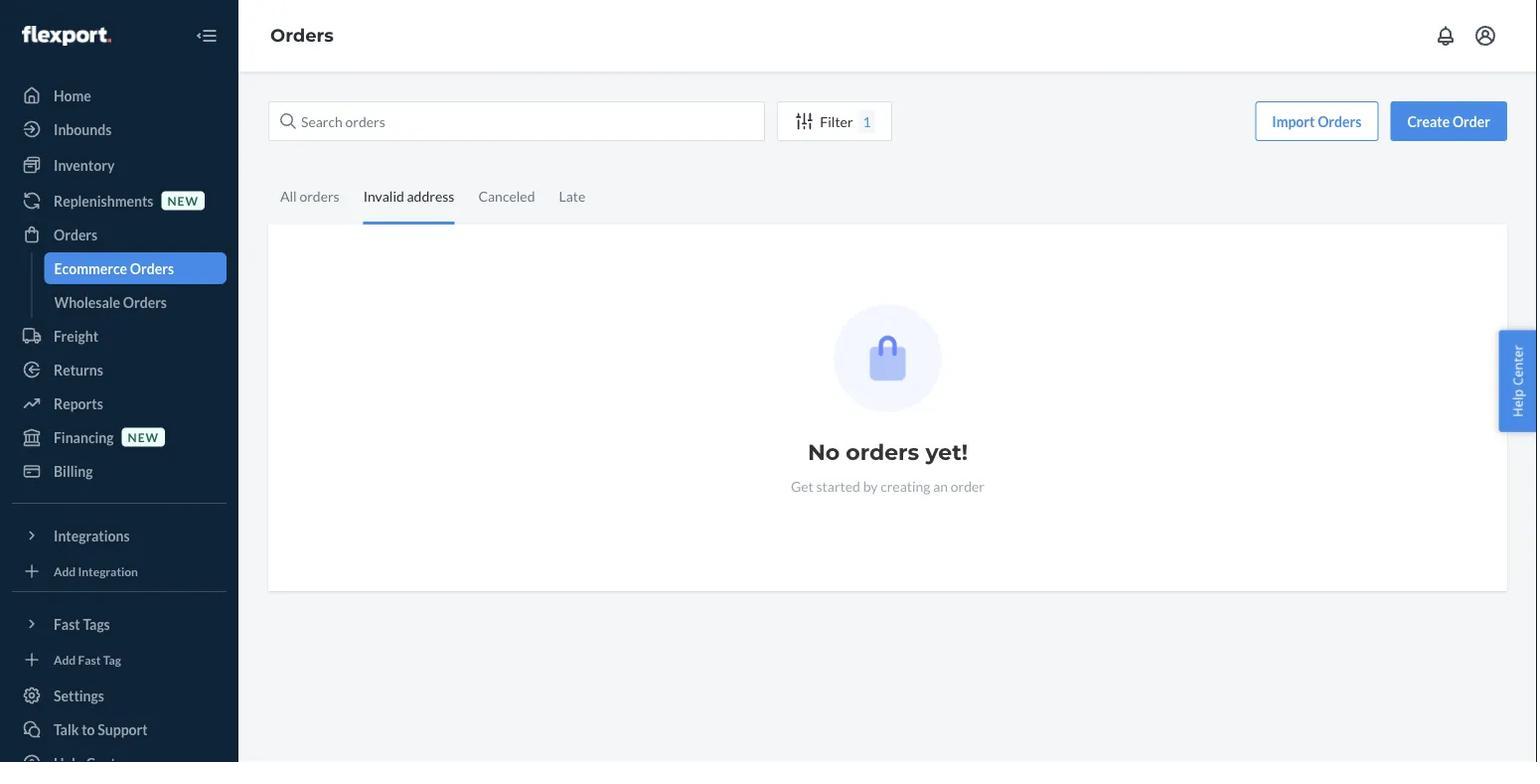 Task type: describe. For each thing, give the bounding box(es) containing it.
orders up search image
[[270, 24, 334, 46]]

center
[[1509, 345, 1527, 386]]

help center
[[1509, 345, 1527, 417]]

billing link
[[12, 455, 227, 487]]

add fast tag link
[[12, 648, 227, 672]]

address
[[407, 187, 455, 204]]

wholesale
[[54, 294, 120, 311]]

home
[[54, 87, 91, 104]]

creating
[[881, 478, 931, 494]]

by
[[863, 478, 878, 494]]

inventory link
[[12, 149, 227, 181]]

new for replenishments
[[167, 193, 199, 208]]

support
[[98, 721, 148, 738]]

orders for ecommerce orders
[[130, 260, 174, 277]]

import orders
[[1272, 113, 1362, 130]]

inbounds link
[[12, 113, 227, 145]]

returns link
[[12, 354, 227, 386]]

started
[[816, 478, 861, 494]]

inbounds
[[54, 121, 112, 138]]

get started by creating an order
[[791, 478, 985, 494]]

no orders yet!
[[808, 439, 968, 466]]

add for add integration
[[54, 564, 76, 578]]

freight link
[[12, 320, 227, 352]]

open account menu image
[[1474, 24, 1498, 48]]

fast tags
[[54, 616, 110, 633]]

1 vertical spatial fast
[[78, 652, 101, 667]]

tags
[[83, 616, 110, 633]]

create order link
[[1391, 101, 1508, 141]]

reports
[[54, 395, 103, 412]]

wholesale orders link
[[44, 286, 227, 318]]

orders for no
[[846, 439, 920, 466]]

search image
[[280, 113, 296, 129]]

integrations button
[[12, 520, 227, 552]]

talk
[[54, 721, 79, 738]]

ecommerce orders
[[54, 260, 174, 277]]

home link
[[12, 80, 227, 111]]

talk to support
[[54, 721, 148, 738]]

add fast tag
[[54, 652, 121, 667]]

filter
[[820, 113, 853, 130]]



Task type: vqa. For each thing, say whether or not it's contained in the screenshot.
home "LINK"
yes



Task type: locate. For each thing, give the bounding box(es) containing it.
integrations
[[54, 527, 130, 544]]

add
[[54, 564, 76, 578], [54, 652, 76, 667]]

0 vertical spatial new
[[167, 193, 199, 208]]

flexport logo image
[[22, 26, 111, 46]]

1 add from the top
[[54, 564, 76, 578]]

settings
[[54, 687, 104, 704]]

1 horizontal spatial orders link
[[270, 24, 334, 46]]

orders
[[270, 24, 334, 46], [1318, 113, 1362, 130], [54, 226, 98, 243], [130, 260, 174, 277], [123, 294, 167, 311]]

an
[[933, 478, 948, 494]]

order
[[1453, 113, 1491, 130]]

orders up get started by creating an order
[[846, 439, 920, 466]]

orders for wholesale orders
[[123, 294, 167, 311]]

1 vertical spatial orders link
[[12, 219, 227, 250]]

orders up the ecommerce
[[54, 226, 98, 243]]

add integration link
[[12, 560, 227, 583]]

all
[[280, 187, 297, 204]]

add for add fast tag
[[54, 652, 76, 667]]

fast
[[54, 616, 80, 633], [78, 652, 101, 667]]

orders link
[[270, 24, 334, 46], [12, 219, 227, 250]]

new down reports link
[[128, 430, 159, 444]]

orders link up search image
[[270, 24, 334, 46]]

1 horizontal spatial new
[[167, 193, 199, 208]]

create order
[[1408, 113, 1491, 130]]

orders down ecommerce orders link
[[123, 294, 167, 311]]

orders right import at right
[[1318, 113, 1362, 130]]

0 horizontal spatial orders link
[[12, 219, 227, 250]]

0 vertical spatial orders link
[[270, 24, 334, 46]]

import
[[1272, 113, 1315, 130]]

orders for import orders
[[1318, 113, 1362, 130]]

returns
[[54, 361, 103, 378]]

orders right all
[[300, 187, 340, 204]]

1 vertical spatial add
[[54, 652, 76, 667]]

add left 'integration'
[[54, 564, 76, 578]]

add integration
[[54, 564, 138, 578]]

orders link up ecommerce orders
[[12, 219, 227, 250]]

tag
[[103, 652, 121, 667]]

2 add from the top
[[54, 652, 76, 667]]

close navigation image
[[195, 24, 219, 48]]

order
[[951, 478, 985, 494]]

settings link
[[12, 680, 227, 712]]

fast left tag
[[78, 652, 101, 667]]

ecommerce orders link
[[44, 252, 227, 284]]

late
[[559, 187, 586, 204]]

billing
[[54, 463, 93, 480]]

1 vertical spatial orders
[[846, 439, 920, 466]]

orders up wholesale orders link on the left top of page
[[130, 260, 174, 277]]

new
[[167, 193, 199, 208], [128, 430, 159, 444]]

orders
[[300, 187, 340, 204], [846, 439, 920, 466]]

freight
[[54, 327, 98, 344]]

fast left tags
[[54, 616, 80, 633]]

inventory
[[54, 157, 115, 173]]

Search orders text field
[[268, 101, 765, 141]]

ecommerce
[[54, 260, 127, 277]]

wholesale orders
[[54, 294, 167, 311]]

integration
[[78, 564, 138, 578]]

to
[[82, 721, 95, 738]]

0 vertical spatial fast
[[54, 616, 80, 633]]

get
[[791, 478, 814, 494]]

no
[[808, 439, 840, 466]]

help
[[1509, 389, 1527, 417]]

fast inside dropdown button
[[54, 616, 80, 633]]

0 vertical spatial orders
[[300, 187, 340, 204]]

orders inside button
[[1318, 113, 1362, 130]]

new down the inventory link
[[167, 193, 199, 208]]

talk to support button
[[12, 714, 227, 745]]

0 horizontal spatial new
[[128, 430, 159, 444]]

canceled
[[478, 187, 535, 204]]

replenishments
[[54, 192, 154, 209]]

invalid
[[363, 187, 404, 204]]

all orders
[[280, 187, 340, 204]]

1
[[863, 113, 871, 130]]

add up the settings
[[54, 652, 76, 667]]

financing
[[54, 429, 114, 446]]

filter 1
[[820, 113, 871, 130]]

fast tags button
[[12, 608, 227, 640]]

0 horizontal spatial orders
[[300, 187, 340, 204]]

create
[[1408, 113, 1450, 130]]

new for financing
[[128, 430, 159, 444]]

1 horizontal spatial orders
[[846, 439, 920, 466]]

orders for all
[[300, 187, 340, 204]]

yet!
[[926, 439, 968, 466]]

0 vertical spatial add
[[54, 564, 76, 578]]

import orders button
[[1256, 101, 1379, 141]]

help center button
[[1499, 330, 1538, 432]]

open notifications image
[[1434, 24, 1458, 48]]

empty list image
[[834, 304, 942, 412]]

1 vertical spatial new
[[128, 430, 159, 444]]

invalid address
[[363, 187, 455, 204]]

reports link
[[12, 388, 227, 419]]



